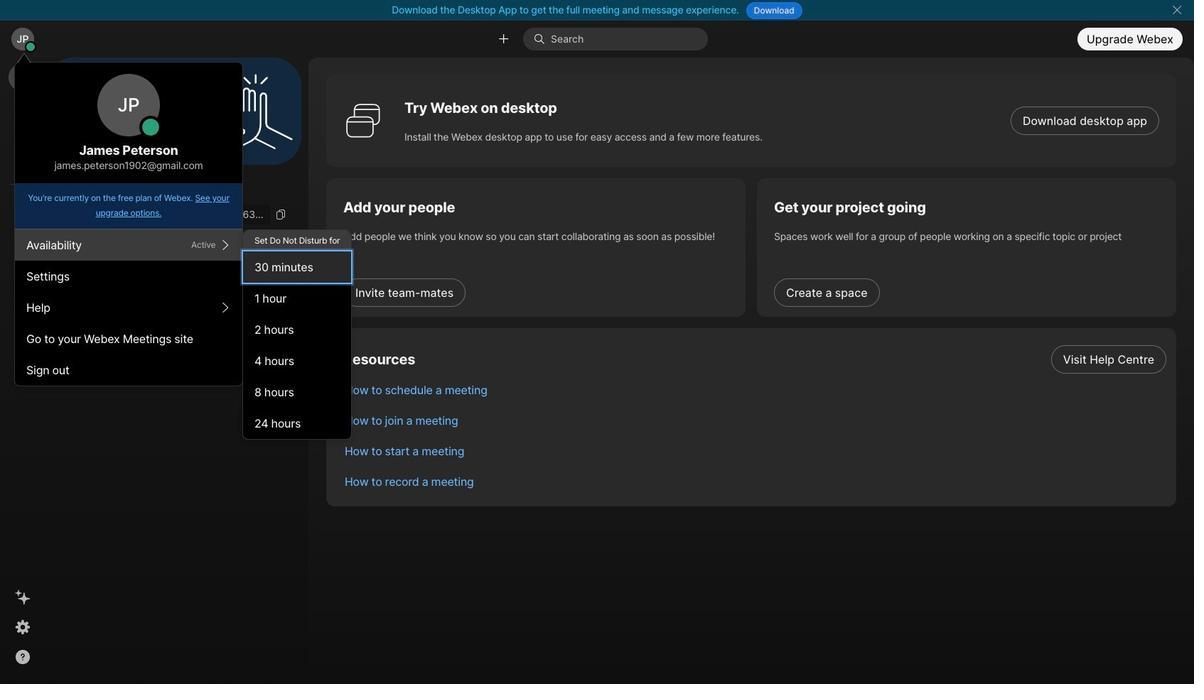 Task type: locate. For each thing, give the bounding box(es) containing it.
1 list item from the top
[[333, 344, 1176, 375]]

menu item
[[243, 230, 351, 252]]

navigation
[[0, 58, 45, 684]]

None text field
[[57, 205, 270, 225]]

5 list item from the top
[[333, 466, 1176, 497]]

list item
[[333, 344, 1176, 375], [333, 375, 1176, 405], [333, 405, 1176, 436], [333, 436, 1176, 466], [333, 466, 1176, 497]]

4 list item from the top
[[333, 436, 1176, 466]]

2 list item from the top
[[333, 375, 1176, 405]]

sign out menu item
[[15, 355, 242, 386]]

webex tab list
[[9, 63, 37, 216]]

arrow right_16 image
[[220, 240, 231, 251]]

set do not disturb for 2 hours menu item
[[243, 314, 351, 345]]

set status menu item
[[15, 230, 242, 261]]



Task type: describe. For each thing, give the bounding box(es) containing it.
set do not disturb for 24 hours menu item
[[243, 408, 351, 439]]

set do not disturb for 4 hours menu item
[[243, 345, 351, 377]]

3 list item from the top
[[333, 405, 1176, 436]]

help menu item
[[15, 292, 242, 323]]

settings menu item
[[15, 261, 242, 292]]

cancel_16 image
[[1171, 4, 1183, 16]]

profile settings menu menu bar
[[15, 230, 352, 440]]

go to your webex meetings site menu item
[[15, 323, 242, 355]]

availability menu
[[243, 230, 351, 439]]

set do not disturb for 8 hours menu item
[[243, 377, 351, 408]]

set do not disturb for 1 hour menu item
[[243, 283, 351, 314]]

set do not disturb for 30 minutes menu item
[[243, 252, 351, 283]]

two hands high-fiving image
[[213, 69, 298, 154]]

arrow right_16 image
[[220, 302, 231, 313]]



Task type: vqa. For each thing, say whether or not it's contained in the screenshot.
Add team moderator list item
no



